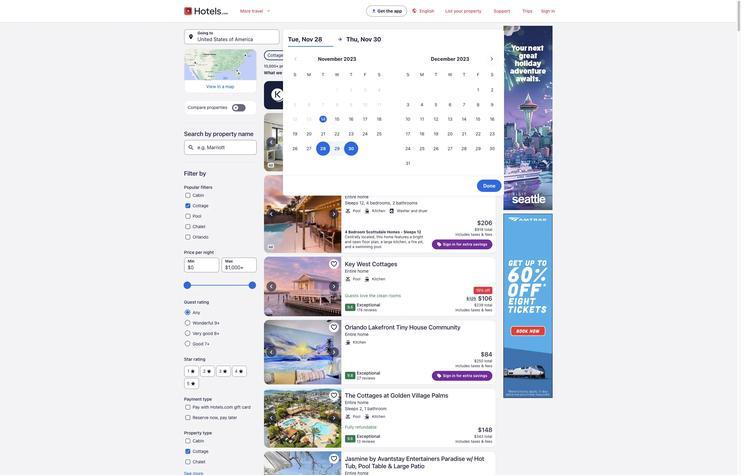Task type: vqa. For each thing, say whether or not it's contained in the screenshot.


Task type: describe. For each thing, give the bounding box(es) containing it.
2 16 button from the left
[[486, 112, 500, 126]]

search image
[[485, 33, 493, 41]]

the for the cottages at golden village palms entire home sleeps 2, 1 bathroom
[[345, 392, 356, 399]]

1,200sqft
[[396, 144, 413, 148]]

filter by
[[184, 170, 206, 177]]

2 21 button from the left
[[458, 127, 472, 141]]

2 s from the left
[[378, 72, 381, 77]]

nov up previous month image
[[297, 37, 306, 42]]

patio
[[411, 463, 425, 470]]

100,000
[[353, 89, 372, 95]]

pool down 12,
[[353, 209, 361, 213]]

exterior image
[[264, 257, 342, 317]]

in inside dropdown button
[[552, 8, 556, 14]]

10
[[406, 117, 411, 122]]

small image for pool
[[345, 414, 351, 420]]

by right ridge
[[378, 179, 385, 186]]

taxes inside 15% off $125 $106 $239 total includes taxes & fees
[[471, 308, 481, 313]]

get
[[378, 8, 385, 14]]

worldwide
[[388, 89, 412, 95]]

1 21 button from the left
[[316, 127, 330, 141]]

1 inside the cottages at golden village palms entire home sleeps 2, 1 bathroom
[[365, 406, 367, 412]]

1 vertical spatial 25 button
[[415, 142, 430, 156]]

payment
[[184, 397, 202, 402]]

place
[[421, 179, 436, 186]]

19 for 2nd the 19 button
[[434, 131, 439, 137]]

174
[[357, 308, 363, 313]]

$125
[[467, 296, 477, 301]]

washer and dryer
[[397, 209, 428, 213]]

very
[[193, 331, 202, 336]]

21 for 2nd 21 button from the left
[[462, 131, 467, 137]]

show previous image for orlando lakefront tiny house community image
[[268, 349, 275, 356]]

cottages inside key west cottages entire home
[[372, 261, 398, 268]]

leading image inside get the app link
[[372, 9, 377, 14]]

save for save 10% or more on over 100,000 hotels worldwide when you're signed in
[[292, 89, 303, 95]]

20 for first 20 button from left
[[307, 131, 312, 137]]

orlando for orlando lakefront tiny house community entire home
[[345, 324, 367, 331]]

reviews for the cottages at golden village palms
[[362, 439, 375, 444]]

nov inside tue, nov 28 button
[[302, 36, 313, 43]]

save for save now and play later our two-bedroom, two-bath, 1,200sqft residentially-appointed retreats offer privacy and prestige, plus beautiful outdoor space.
[[345, 139, 354, 144]]

show next image for the cottages at golden village palms image
[[331, 415, 338, 422]]

for for $206
[[457, 242, 462, 247]]

2 inside west ridge by avantstay a place of comfort! perfect sunsets by the pool! entire home sleeps 12, 4 bedrooms, 2 bathrooms
[[393, 200, 396, 206]]

$0, Minimum, Price per night text field
[[184, 258, 219, 273]]

hot inside jasmine by avantstay entertainers paradise w/ hot tub, pool table & large patio
[[475, 455, 485, 463]]

fees for $84
[[485, 364, 493, 368]]

16 for second "16" button
[[490, 117, 495, 122]]

1 20 button from the left
[[302, 127, 316, 141]]

offer
[[401, 149, 409, 153]]

more
[[241, 8, 251, 14]]

price per night
[[184, 250, 214, 255]]

wonderful 9+
[[193, 321, 220, 326]]

$106
[[479, 295, 493, 302]]

rating for star rating
[[194, 357, 206, 362]]

pga
[[391, 117, 403, 124]]

centrally
[[345, 235, 361, 239]]

31 button
[[401, 156, 415, 170]]

$148 $343 total includes taxes & fees
[[456, 427, 493, 444]]

13 inside exceptional 13 reviews
[[357, 439, 361, 444]]

total for $624
[[485, 146, 493, 150]]

4 t from the left
[[463, 72, 466, 77]]

show previous image for key west cottages image
[[268, 283, 275, 290]]

2 button
[[486, 83, 500, 97]]

2 22 button from the left
[[472, 127, 486, 141]]

1 vertical spatial cottage
[[193, 203, 209, 208]]

2 26 button from the left
[[430, 142, 444, 156]]

12 inside 4 bedroom scottsdale homes - sleeps 12 centrally located, this home features a bright and open floor plan, a large kitchen, a fire pit, and a swimming pool.
[[417, 230, 422, 234]]

fire
[[412, 240, 417, 244]]

27 for 2nd "27" button from right
[[307, 146, 312, 151]]

exceptional 27 reviews
[[357, 371, 381, 381]]

1 19 button from the left
[[288, 127, 302, 141]]

2 vertical spatial the
[[370, 293, 376, 298]]

24 button inside december 2023 element
[[401, 142, 415, 156]]

beautiful
[[370, 154, 385, 158]]

small image for kitchen
[[365, 414, 370, 420]]

1 s from the left
[[294, 72, 297, 77]]

2 vertical spatial cottage
[[193, 449, 209, 454]]

show next image for the cottages at pga national resort image
[[331, 139, 338, 146]]

27 for first "27" button from the right
[[448, 146, 453, 151]]

property
[[184, 431, 202, 436]]

a left fire
[[409, 240, 411, 244]]

taxes for $84
[[471, 364, 481, 368]]

$1,000 and above, Maximum, Price per night text field
[[222, 258, 257, 273]]

$125 button
[[466, 296, 477, 301]]

thu,
[[347, 36, 360, 43]]

home inside 4 bedroom scottsdale homes - sleeps 12 centrally located, this home features a bright and open floor plan, a large kitchen, a fire pit, and a swimming pool.
[[384, 235, 394, 239]]

get the app
[[378, 8, 402, 14]]

sleeps inside west ridge by avantstay a place of comfort! perfect sunsets by the pool! entire home sleeps 12, 4 bedrooms, 2 bathrooms
[[345, 200, 359, 206]]

29 button
[[472, 142, 486, 156]]

save now and play later our two-bedroom, two-bath, 1,200sqft residentially-appointed retreats offer privacy and prestige, plus beautiful outdoor space.
[[345, 139, 430, 158]]

orlando lakefront tiny house community entire home
[[345, 324, 461, 337]]

2 27 button from the left
[[444, 142, 458, 156]]

14 for second 14 button from the right
[[321, 117, 326, 122]]

sign for orlando lakefront tiny house community
[[443, 374, 452, 378]]

november
[[318, 56, 343, 62]]

properties for compare properties
[[207, 105, 228, 110]]

of
[[229, 37, 234, 42]]

in inside button
[[217, 84, 221, 89]]

a
[[415, 179, 419, 186]]

filters
[[201, 185, 213, 190]]

15 inside november 2023 element
[[335, 117, 340, 122]]

hotels.com
[[211, 405, 233, 410]]

tue,
[[288, 36, 301, 43]]

residentially-
[[345, 149, 368, 153]]

3 inside button
[[407, 102, 410, 107]]

list your property link
[[440, 5, 488, 17]]

28 inside december 2023 element
[[462, 146, 467, 151]]

fees inside 15% off $125 $106 $239 total includes taxes & fees
[[485, 308, 493, 313]]

7
[[463, 102, 466, 107]]

$84 $250 total includes taxes & fees
[[456, 351, 493, 368]]

property for by
[[213, 130, 237, 137]]

home inside west ridge by avantstay a place of comfort! perfect sunsets by the pool! entire home sleeps 12, 4 bedrooms, 2 bathrooms
[[358, 194, 369, 199]]

$1,410
[[473, 146, 484, 150]]

type for payment type
[[203, 397, 212, 402]]

reviews for key west cottages
[[364, 308, 377, 313]]

includes for $624
[[456, 151, 470, 155]]

a down the open
[[353, 245, 355, 249]]

$918
[[475, 227, 484, 232]]

xsmall image for 2
[[206, 369, 212, 374]]

floor
[[363, 240, 371, 244]]

sign in button
[[539, 5, 558, 17]]

today element
[[320, 116, 327, 123]]

key
[[345, 261, 356, 268]]

- inside 4 bedroom scottsdale homes - sleeps 12 centrally located, this home features a bright and open floor plan, a large kitchen, a fire pit, and a swimming pool.
[[401, 230, 403, 234]]

16 for second "16" button from right
[[349, 117, 354, 122]]

sleeps inside 4 bedroom scottsdale homes - sleeps 12 centrally located, this home features a bright and open floor plan, a large kitchen, a fire pit, and a swimming pool.
[[404, 230, 416, 234]]

& inside 15% off $125 $106 $239 total includes taxes & fees
[[482, 308, 484, 313]]

0 horizontal spatial 2
[[203, 369, 206, 374]]

home inside orlando lakefront tiny house community entire home
[[358, 332, 369, 337]]

2 19 button from the left
[[430, 127, 444, 141]]

total for $84
[[485, 359, 493, 364]]

homes
[[387, 230, 400, 234]]

home inside key west cottages entire home
[[358, 269, 369, 274]]

entire inside west ridge by avantstay a place of comfort! perfect sunsets by the pool! entire home sleeps 12, 4 bedrooms, 2 bathrooms
[[345, 194, 357, 199]]

guests love the clean rooms
[[345, 293, 401, 298]]

1 27 button from the left
[[302, 142, 316, 156]]

sign inside sign in dropdown button
[[542, 8, 551, 14]]

entire inside the cottages at golden village palms entire home sleeps 2, 1 bathroom
[[345, 400, 357, 405]]

1 vertical spatial exceptional
[[357, 371, 381, 376]]

24 inside november 2023 element
[[363, 131, 368, 137]]

pool down key
[[353, 277, 361, 282]]

room image
[[264, 320, 342, 385]]

directional image
[[338, 37, 343, 42]]

lakefront
[[369, 324, 395, 331]]

1 t from the left
[[322, 72, 325, 77]]

xsmall image for 5
[[190, 381, 196, 387]]

25 button inside november 2023 element
[[373, 127, 387, 141]]

12 button
[[430, 112, 444, 126]]

1 vertical spatial 1
[[188, 369, 190, 374]]

7+
[[205, 341, 210, 347]]

1 interior image from the top
[[264, 175, 342, 253]]

a up fire
[[410, 235, 412, 239]]

reviews inside exceptional 27 reviews
[[363, 376, 376, 381]]

& for $624
[[482, 151, 484, 155]]

large
[[384, 240, 393, 244]]

pool.
[[374, 245, 383, 249]]

Save Orlando Lakefront Tiny House Community  to a trip checkbox
[[329, 323, 339, 333]]

view
[[206, 84, 216, 89]]

more
[[322, 89, 334, 95]]

savings for $206
[[474, 242, 488, 247]]

13 inside button
[[448, 117, 453, 122]]

18 for 18 "button" within the december 2023 element
[[420, 131, 425, 137]]

prestige,
[[345, 154, 361, 158]]

& inside jasmine by avantstay entertainers paradise w/ hot tub, pool table & large patio
[[388, 463, 393, 470]]

jasmine by avantstay entertainers paradise w/ hot tub, pool table & large patio
[[345, 455, 485, 470]]

pool down the popular filters
[[193, 214, 202, 219]]

at for pga
[[384, 117, 389, 124]]

west ridge by avantstay a place of comfort! perfect sunsets by the pool! entire home sleeps 12, 4 bedrooms, 2 bathrooms
[[345, 179, 491, 206]]

2 two- from the left
[[378, 144, 387, 148]]

1 vertical spatial 5
[[187, 381, 190, 386]]

Save Key West Cottages to a trip checkbox
[[329, 259, 339, 269]]

reserve now, pay later
[[193, 415, 237, 420]]

2 14 button from the left
[[458, 112, 472, 126]]

signed
[[442, 89, 458, 95]]

a down this at the right of page
[[381, 240, 383, 244]]

small image for washer and dryer
[[389, 208, 395, 214]]

1 button
[[472, 83, 486, 97]]

nov 28 - nov 30 button
[[283, 30, 379, 44]]

m for december 2023
[[421, 72, 424, 77]]

for for $84
[[457, 374, 462, 378]]

$250
[[475, 359, 484, 364]]

guest rating
[[184, 300, 209, 305]]

jasmine
[[345, 455, 368, 463]]

total for $206
[[485, 227, 493, 232]]

west inside west ridge by avantstay a place of comfort! perfect sunsets by the pool! entire home sleeps 12, 4 bedrooms, 2 bathrooms
[[345, 179, 359, 186]]

4 inside button
[[421, 102, 424, 107]]

18 for 18 "button" inside the november 2023 element
[[377, 117, 382, 122]]

fees for $624
[[485, 151, 493, 155]]

village
[[412, 392, 431, 399]]

1 horizontal spatial leading image
[[437, 242, 442, 247]]

includes for $84
[[456, 364, 470, 368]]

community
[[429, 324, 461, 331]]

30 inside button
[[490, 146, 495, 151]]

0 vertical spatial the
[[386, 8, 393, 14]]

xsmall image for 1
[[190, 369, 196, 374]]

app
[[394, 8, 402, 14]]

17 inside december 2023 element
[[406, 131, 411, 137]]

2 interior image from the top
[[264, 452, 342, 475]]

by for filter
[[200, 170, 206, 177]]

1 23 button from the left
[[345, 127, 359, 141]]

price
[[184, 250, 195, 255]]

m for november 2023
[[308, 72, 311, 77]]

space.
[[401, 154, 412, 158]]

25 inside november 2023 element
[[377, 131, 382, 137]]

1 inside 'button'
[[478, 87, 480, 92]]

in right leading image
[[453, 374, 456, 378]]

this
[[377, 235, 383, 239]]

per
[[196, 250, 203, 255]]

0 horizontal spatial 3
[[219, 369, 222, 374]]

guest
[[184, 300, 196, 305]]

plan,
[[372, 240, 380, 244]]

avantstay inside jasmine by avantstay entertainers paradise w/ hot tub, pool table & large patio
[[378, 455, 405, 463]]

exceptional 13 reviews
[[357, 434, 381, 444]]

0 horizontal spatial 17 button
[[359, 112, 373, 126]]

pool inside jasmine by avantstay entertainers paradise w/ hot tub, pool table & large patio
[[359, 463, 371, 470]]

done
[[484, 183, 496, 189]]

by down ridge
[[369, 186, 376, 193]]

$206
[[478, 219, 493, 227]]

application containing november 2023
[[288, 52, 500, 171]]

25 inside december 2023 element
[[420, 146, 425, 151]]

now,
[[210, 415, 219, 420]]

extra for $84
[[463, 374, 473, 378]]

0 horizontal spatial hot
[[373, 127, 379, 132]]

2 chalet from the top
[[193, 460, 206, 465]]

get the app link
[[367, 6, 408, 17]]

24 inside december 2023 element
[[406, 146, 411, 151]]

& for $206
[[482, 232, 484, 237]]

what we are paid impacts our sort order link
[[264, 70, 356, 76]]

$0, Minimum, Price per night range field
[[188, 279, 253, 292]]

22 button inside november 2023 element
[[330, 127, 345, 141]]

nov left directional 'icon'
[[318, 37, 327, 42]]

december
[[431, 56, 456, 62]]

27 inside exceptional 27 reviews
[[357, 376, 361, 381]]

america
[[235, 37, 253, 42]]

24 button inside november 2023 element
[[359, 127, 373, 141]]

1 horizontal spatial 28
[[315, 36, 323, 43]]

the inside west ridge by avantstay a place of comfort! perfect sunsets by the pool! entire home sleeps 12, 4 bedrooms, 2 bathrooms
[[377, 186, 386, 193]]

property for your
[[464, 8, 482, 14]]

1 horizontal spatial 17 button
[[401, 127, 415, 141]]

2 23 button from the left
[[486, 127, 500, 141]]

extra for $206
[[463, 242, 473, 247]]

view in a map
[[206, 84, 235, 89]]

8+
[[214, 331, 220, 336]]

4 inside 4 bedroom scottsdale homes - sleeps 12 centrally located, this home features a bright and open floor plan, a large kitchen, a fire pit, and a swimming pool.
[[345, 230, 348, 234]]



Task type: locate. For each thing, give the bounding box(es) containing it.
any
[[193, 310, 200, 315]]

pool image
[[264, 113, 342, 171]]

1 23 from the left
[[349, 131, 354, 137]]

0 vertical spatial hot
[[373, 127, 379, 132]]

1 total from the top
[[485, 146, 493, 150]]

of
[[437, 179, 444, 186]]

19 inside november 2023 element
[[293, 131, 298, 137]]

5 total from the top
[[485, 435, 493, 439]]

1 down star
[[188, 369, 190, 374]]

21 inside november 2023 element
[[321, 131, 326, 137]]

Save The Cottages at PGA National Resort to a trip checkbox
[[329, 116, 339, 125]]

kitchen,
[[394, 240, 408, 244]]

the inside the cottages at golden village palms entire home sleeps 2, 1 bathroom
[[345, 392, 356, 399]]

properties up are
[[280, 64, 298, 69]]

order
[[338, 70, 349, 75]]

1 vertical spatial cabin
[[193, 439, 204, 444]]

21 for 1st 21 button from left
[[321, 131, 326, 137]]

17 button up hot tub
[[359, 112, 373, 126]]

2023 right december
[[457, 56, 470, 62]]

at
[[384, 117, 389, 124], [384, 392, 389, 399]]

exceptional for key west cottages
[[357, 302, 381, 308]]

t
[[322, 72, 325, 77], [350, 72, 353, 77], [435, 72, 438, 77], [463, 72, 466, 77]]

17 up 1,200sqft
[[406, 131, 411, 137]]

west inside key west cottages entire home
[[357, 261, 371, 268]]

0 horizontal spatial 25 button
[[373, 127, 387, 141]]

2 vertical spatial exceptional
[[357, 434, 381, 439]]

small image inside what we are paid impacts our sort order link
[[349, 70, 356, 76]]

0 horizontal spatial 15 button
[[330, 112, 345, 126]]

0 vertical spatial 13
[[448, 117, 453, 122]]

2 21 from the left
[[462, 131, 467, 137]]

1 vertical spatial at
[[384, 392, 389, 399]]

play
[[372, 139, 380, 144]]

2 w from the left
[[449, 72, 453, 77]]

1 9.6 from the top
[[348, 305, 353, 310]]

appointed
[[368, 149, 385, 153]]

2023 for november 2023
[[344, 56, 357, 62]]

2 16 from the left
[[490, 117, 495, 122]]

entire
[[345, 194, 357, 199], [345, 269, 357, 274], [345, 332, 357, 337], [345, 400, 357, 405]]

1 extra from the top
[[463, 242, 473, 247]]

taxes inside $148 $343 total includes taxes & fees
[[471, 439, 481, 444]]

5 inside 5 button
[[435, 102, 438, 107]]

at for golden
[[384, 392, 389, 399]]

total inside $84 $250 total includes taxes & fees
[[485, 359, 493, 364]]

4 inside west ridge by avantstay a place of comfort! perfect sunsets by the pool! entire home sleeps 12, 4 bedrooms, 2 bathrooms
[[367, 200, 369, 206]]

pay
[[220, 415, 227, 420]]

0 horizontal spatial 18
[[377, 117, 382, 122]]

1 horizontal spatial xsmall image
[[222, 369, 228, 374]]

21 inside december 2023 element
[[462, 131, 467, 137]]

1 for from the top
[[457, 242, 462, 247]]

chalet down property type
[[193, 460, 206, 465]]

0 vertical spatial leading image
[[372, 9, 377, 14]]

1 vertical spatial type
[[203, 431, 212, 436]]

$239
[[475, 303, 484, 308]]

0 vertical spatial 18 button
[[373, 112, 387, 126]]

2 total from the top
[[485, 227, 493, 232]]

interior image
[[264, 175, 342, 253], [264, 452, 342, 475]]

property type
[[184, 431, 212, 436]]

21
[[321, 131, 326, 137], [462, 131, 467, 137]]

english
[[420, 8, 435, 14]]

extra down '$206 $918 total includes taxes & fees'
[[463, 242, 473, 247]]

w inside november 2023 element
[[335, 72, 340, 77]]

1 left "2" button
[[478, 87, 480, 92]]

1 entire from the top
[[345, 194, 357, 199]]

5 button
[[430, 98, 444, 112]]

22 inside november 2023 element
[[335, 131, 340, 137]]

1 horizontal spatial 3
[[407, 102, 410, 107]]

tub,
[[345, 463, 357, 470]]

show next image for orlando lakefront tiny house community image
[[331, 349, 338, 356]]

18 inside december 2023 element
[[420, 131, 425, 137]]

taxes down $343
[[471, 439, 481, 444]]

fees for $206
[[485, 232, 493, 237]]

rating right star
[[194, 357, 206, 362]]

key west cottages entire home
[[345, 261, 398, 274]]

t down december 2023 on the right
[[463, 72, 466, 77]]

25 button right space.
[[415, 142, 430, 156]]

1 horizontal spatial 14
[[462, 117, 467, 122]]

fees down '$106'
[[485, 308, 493, 313]]

s up worldwide
[[407, 72, 410, 77]]

1 vertical spatial reviews
[[363, 376, 376, 381]]

love
[[360, 293, 368, 298]]

bathrooms
[[397, 200, 418, 206]]

3 button
[[401, 98, 415, 112]]

3 t from the left
[[435, 72, 438, 77]]

14 button down more
[[316, 112, 330, 126]]

27 inside december 2023 element
[[448, 146, 453, 151]]

1 horizontal spatial 30
[[374, 36, 382, 43]]

fees inside $148 $343 total includes taxes & fees
[[485, 439, 493, 444]]

2 vertical spatial cottages
[[357, 392, 383, 399]]

1 ad from the top
[[269, 164, 273, 167]]

the right 'save the cottages at golden village palms to a trip' option
[[345, 392, 356, 399]]

0 horizontal spatial 2023
[[344, 56, 357, 62]]

16
[[349, 117, 354, 122], [490, 117, 495, 122]]

23 button up 30 button
[[486, 127, 500, 141]]

we
[[276, 70, 282, 75]]

cottage
[[268, 53, 284, 58], [193, 203, 209, 208], [193, 449, 209, 454]]

28
[[315, 36, 323, 43], [307, 37, 313, 42], [462, 146, 467, 151]]

9.6 for key west cottages
[[348, 305, 353, 310]]

taxes down $918 at the right of page
[[471, 232, 481, 237]]

2 fees from the top
[[485, 232, 493, 237]]

includes inside $84 $250 total includes taxes & fees
[[456, 364, 470, 368]]

1 sign in for extra savings link from the top
[[432, 240, 493, 250]]

reviews inside exceptional 13 reviews
[[362, 439, 375, 444]]

28 right tue,
[[307, 37, 313, 42]]

1 26 button from the left
[[288, 142, 302, 156]]

fees right 29
[[485, 151, 493, 155]]

taxes down "$1,410"
[[471, 151, 481, 155]]

save inside the save now and play later our two-bedroom, two-bath, 1,200sqft residentially-appointed retreats offer privacy and prestige, plus beautiful outdoor space.
[[345, 139, 354, 144]]

good
[[203, 331, 213, 336]]

total inside $624 $1,410 total includes taxes & fees
[[485, 146, 493, 150]]

xsmall image
[[190, 369, 196, 374], [206, 369, 212, 374], [238, 369, 244, 374]]

savings for $84
[[474, 374, 488, 378]]

avantstay up large
[[378, 455, 405, 463]]

sign in for extra savings for $84
[[443, 374, 488, 378]]

2 19 from the left
[[434, 131, 439, 137]]

savings down $918 at the right of page
[[474, 242, 488, 247]]

small image
[[413, 8, 418, 13], [349, 70, 356, 76], [365, 127, 370, 132], [345, 208, 351, 214], [365, 208, 370, 214], [345, 277, 351, 282], [365, 277, 370, 282], [345, 340, 351, 345]]

compare
[[188, 105, 206, 110]]

entire inside key west cottages entire home
[[345, 269, 357, 274]]

0 vertical spatial 24 button
[[359, 127, 373, 141]]

0 horizontal spatial 17
[[363, 117, 368, 122]]

1 w from the left
[[335, 72, 340, 77]]

- inside button
[[314, 37, 316, 42]]

sign in for extra savings link down $84 $250 total includes taxes & fees
[[432, 371, 493, 381]]

12,
[[360, 200, 365, 206]]

24 button up bedroom,
[[359, 127, 373, 141]]

17 inside november 2023 element
[[363, 117, 368, 122]]

2 extra from the top
[[463, 374, 473, 378]]

hot
[[373, 127, 379, 132], [475, 455, 485, 463]]

1 14 from the left
[[321, 117, 326, 122]]

hot right "w/"
[[475, 455, 485, 463]]

1 horizontal spatial properties
[[280, 64, 298, 69]]

leading image right pit,
[[437, 242, 442, 247]]

2 15 from the left
[[476, 117, 481, 122]]

1 vertical spatial orlando
[[345, 324, 367, 331]]

2 20 button from the left
[[444, 127, 458, 141]]

entertainers
[[407, 455, 440, 463]]

1 includes from the top
[[456, 151, 470, 155]]

f inside november 2023 element
[[364, 72, 367, 77]]

1 horizontal spatial 18
[[420, 131, 425, 137]]

9+
[[215, 321, 220, 326]]

xsmall image for 3
[[222, 369, 228, 374]]

3 includes from the top
[[456, 308, 470, 313]]

west
[[345, 179, 359, 186], [357, 261, 371, 268]]

2 t from the left
[[350, 72, 353, 77]]

hotels logo image
[[184, 6, 228, 16]]

rating for guest rating
[[197, 300, 209, 305]]

what
[[264, 70, 275, 75]]

0 horizontal spatial 24
[[363, 131, 368, 137]]

swimming
[[356, 245, 373, 249]]

cottages
[[357, 117, 383, 124], [372, 261, 398, 268], [357, 392, 383, 399]]

4 fees from the top
[[485, 364, 493, 368]]

1 horizontal spatial 21 button
[[458, 127, 472, 141]]

0 horizontal spatial 14 button
[[316, 112, 330, 126]]

sleeps inside the cottages at golden village palms entire home sleeps 2, 1 bathroom
[[345, 406, 359, 412]]

2 2023 from the left
[[457, 56, 470, 62]]

orlando for orlando
[[193, 235, 209, 240]]

21 down today element
[[321, 131, 326, 137]]

1 at from the top
[[384, 117, 389, 124]]

1 two- from the left
[[353, 144, 361, 148]]

taxes for $148
[[471, 439, 481, 444]]

26 inside november 2023 element
[[293, 146, 298, 151]]

5
[[435, 102, 438, 107], [187, 381, 190, 386]]

14 inside december 2023 element
[[462, 117, 467, 122]]

1 taxes from the top
[[471, 151, 481, 155]]

12 inside button
[[434, 117, 439, 122]]

Save The Cottages at Golden Village Palms to a trip checkbox
[[329, 391, 339, 401]]

fees inside '$206 $918 total includes taxes & fees'
[[485, 232, 493, 237]]

f inside december 2023 element
[[477, 72, 480, 77]]

0 vertical spatial orlando
[[193, 235, 209, 240]]

properties right compare
[[207, 105, 228, 110]]

nov 28 - nov 30
[[297, 37, 334, 42]]

0 vertical spatial sleeps
[[345, 200, 359, 206]]

total down the $84
[[485, 359, 493, 364]]

m right paid
[[308, 72, 311, 77]]

later
[[228, 415, 237, 420]]

22 inside december 2023 element
[[476, 131, 481, 137]]

18 button inside december 2023 element
[[415, 127, 430, 141]]

2 cabin from the top
[[193, 439, 204, 444]]

2 xsmall image from the left
[[206, 369, 212, 374]]

1 2023 from the left
[[344, 56, 357, 62]]

cottages for golden
[[357, 392, 383, 399]]

0 vertical spatial exceptional
[[357, 302, 381, 308]]

1 16 from the left
[[349, 117, 354, 122]]

18 up hot tub
[[377, 117, 382, 122]]

25 button up bedroom,
[[373, 127, 387, 141]]

taxes for $206
[[471, 232, 481, 237]]

5 taxes from the top
[[471, 439, 481, 444]]

static map image image
[[184, 49, 257, 80]]

sign in for extra savings for $206
[[443, 242, 488, 247]]

0 horizontal spatial 26 button
[[288, 142, 302, 156]]

entire right 'save the cottages at golden village palms to a trip' option
[[345, 400, 357, 405]]

total inside $148 $343 total includes taxes & fees
[[485, 435, 493, 439]]

home inside the cottages at golden village palms entire home sleeps 2, 1 bathroom
[[358, 400, 369, 405]]

over
[[342, 89, 352, 95]]

22 button up "$1,410"
[[472, 127, 486, 141]]

1 xsmall image from the left
[[190, 369, 196, 374]]

& inside $148 $343 total includes taxes & fees
[[482, 439, 484, 444]]

& inside $624 $1,410 total includes taxes & fees
[[482, 151, 484, 155]]

1 26 from the left
[[293, 146, 298, 151]]

0 horizontal spatial 27 button
[[302, 142, 316, 156]]

show next image for west ridge by avantstay a place of comfort! perfect sunsets by the pool! image
[[331, 211, 338, 218]]

show previous image for west ridge by avantstay a place of comfort! perfect sunsets by the pool! image
[[268, 211, 275, 218]]

w for november
[[335, 72, 340, 77]]

4 includes from the top
[[456, 364, 470, 368]]

1 cabin from the top
[[193, 193, 204, 198]]

small image up refundable
[[365, 414, 370, 420]]

comfort!
[[445, 179, 470, 186]]

0 vertical spatial 1
[[478, 87, 480, 92]]

savings
[[474, 242, 488, 247], [474, 374, 488, 378]]

1 vertical spatial 18 button
[[415, 127, 430, 141]]

plus
[[362, 154, 369, 158]]

27 button
[[302, 142, 316, 156], [444, 142, 458, 156]]

exceptional for the cottages at golden village palms
[[357, 434, 381, 439]]

- right tue,
[[314, 37, 316, 42]]

1 horizontal spatial 12
[[434, 117, 439, 122]]

8
[[477, 102, 480, 107]]

2 horizontal spatial the
[[386, 8, 393, 14]]

1 horizontal spatial xsmall image
[[206, 369, 212, 374]]

26 button inside november 2023 element
[[288, 142, 302, 156]]

pool up now
[[353, 127, 361, 132]]

leading image
[[437, 374, 442, 379]]

2 m from the left
[[421, 72, 424, 77]]

0 vertical spatial xsmall image
[[222, 369, 228, 374]]

20 for first 20 button from right
[[448, 131, 453, 137]]

total inside 15% off $125 $106 $239 total includes taxes & fees
[[485, 303, 493, 308]]

pay with hotels.com gift card
[[193, 405, 251, 410]]

1 horizontal spatial 14 button
[[458, 112, 472, 126]]

exceptional up 174
[[357, 302, 381, 308]]

the right save the cottages at pga national resort to a trip option
[[345, 117, 356, 124]]

0 horizontal spatial 24 button
[[359, 127, 373, 141]]

31
[[406, 161, 411, 166]]

0 vertical spatial reviews
[[364, 308, 377, 313]]

& inside '$206 $918 total includes taxes & fees'
[[482, 232, 484, 237]]

5 includes from the top
[[456, 439, 470, 444]]

located,
[[362, 235, 376, 239]]

fees down $206
[[485, 232, 493, 237]]

2 14 from the left
[[462, 117, 467, 122]]

s
[[294, 72, 297, 77], [378, 72, 381, 77], [407, 72, 410, 77], [491, 72, 494, 77]]

1 vertical spatial 25
[[420, 146, 425, 151]]

sign in for extra savings link down '$206 $918 total includes taxes & fees'
[[432, 240, 493, 250]]

1 horizontal spatial 27 button
[[444, 142, 458, 156]]

home down swimming
[[358, 269, 369, 274]]

0 horizontal spatial 15
[[335, 117, 340, 122]]

type for property type
[[203, 431, 212, 436]]

cottage inside "cottage" button
[[268, 53, 284, 58]]

15% off $125 $106 $239 total includes taxes & fees
[[456, 288, 493, 313]]

small image inside english button
[[413, 8, 418, 13]]

a inside button
[[222, 84, 225, 89]]

1 15 button from the left
[[330, 112, 345, 126]]

0 horizontal spatial 30
[[328, 37, 334, 42]]

1 the from the top
[[345, 117, 356, 124]]

9.6 down fully
[[348, 437, 353, 441]]

10%
[[305, 89, 315, 95]]

0 vertical spatial interior image
[[264, 175, 342, 253]]

17 button
[[359, 112, 373, 126], [401, 127, 415, 141]]

w
[[335, 72, 340, 77], [449, 72, 453, 77]]

1 vertical spatial 17 button
[[401, 127, 415, 141]]

hotels
[[373, 89, 387, 95]]

0 vertical spatial cottage
[[268, 53, 284, 58]]

fees inside $84 $250 total includes taxes & fees
[[485, 364, 493, 368]]

leading image
[[372, 9, 377, 14], [437, 242, 442, 247]]

2 taxes from the top
[[471, 232, 481, 237]]

2 15 button from the left
[[472, 112, 486, 126]]

0 vertical spatial west
[[345, 179, 359, 186]]

1 vertical spatial 3
[[219, 369, 222, 374]]

16 inside december 2023 element
[[490, 117, 495, 122]]

1 vertical spatial avantstay
[[378, 455, 405, 463]]

& for $148
[[482, 439, 484, 444]]

previous month image
[[292, 55, 300, 63]]

2 ad from the top
[[269, 245, 273, 249]]

15 right today element
[[335, 117, 340, 122]]

1 21 from the left
[[321, 131, 326, 137]]

19 button down resort
[[430, 127, 444, 141]]

0 vertical spatial sign in for extra savings link
[[432, 240, 493, 250]]

w inside december 2023 element
[[449, 72, 453, 77]]

entire inside orlando lakefront tiny house community entire home
[[345, 332, 357, 337]]

by right filter
[[200, 170, 206, 177]]

m up when
[[421, 72, 424, 77]]

18 inside november 2023 element
[[377, 117, 382, 122]]

filter
[[184, 170, 198, 177]]

& down $343
[[482, 439, 484, 444]]

orlando up price per night
[[193, 235, 209, 240]]

exceptional 174 reviews
[[357, 302, 381, 313]]

1 vertical spatial interior image
[[264, 452, 342, 475]]

1 vertical spatial 24 button
[[401, 142, 415, 156]]

by for search
[[205, 130, 212, 137]]

1 horizontal spatial 27
[[357, 376, 361, 381]]

1 16 button from the left
[[345, 112, 359, 126]]

3 s from the left
[[407, 72, 410, 77]]

december 2023 element
[[401, 71, 500, 171]]

0 vertical spatial savings
[[474, 242, 488, 247]]

2 22 from the left
[[476, 131, 481, 137]]

1 vertical spatial properties
[[207, 105, 228, 110]]

1 horizontal spatial 18 button
[[415, 127, 430, 141]]

savings down $250
[[474, 374, 488, 378]]

dryer
[[419, 209, 428, 213]]

0 horizontal spatial m
[[308, 72, 311, 77]]

1 horizontal spatial 20 button
[[444, 127, 458, 141]]

ridge
[[361, 179, 377, 186]]

2 savings from the top
[[474, 374, 488, 378]]

xsmall image
[[222, 369, 228, 374], [190, 381, 196, 387]]

leading image left get
[[372, 9, 377, 14]]

26 inside december 2023 element
[[434, 146, 439, 151]]

1 vertical spatial sign
[[443, 242, 452, 247]]

2 the from the top
[[345, 392, 356, 399]]

s right are
[[294, 72, 297, 77]]

sign in for extra savings link for $206
[[432, 240, 493, 250]]

november 2023 element
[[288, 71, 387, 156]]

tue, nov 28
[[288, 36, 323, 43]]

22 button down save the cottages at pga national resort to a trip option
[[330, 127, 345, 141]]

1 right 2,
[[365, 406, 367, 412]]

1 horizontal spatial 19 button
[[430, 127, 444, 141]]

pool down jasmine on the bottom of the page
[[359, 463, 371, 470]]

pool down 2,
[[353, 415, 361, 419]]

states
[[214, 37, 228, 42]]

1 horizontal spatial 1
[[365, 406, 367, 412]]

Save Jasmine by Avantstay Entertainers Paradise w/ Hot Tub, Pool Table & Large Patio to a trip checkbox
[[329, 454, 339, 464]]

properties for 10,000+ properties
[[280, 64, 298, 69]]

small image
[[345, 127, 351, 132], [389, 208, 395, 214], [345, 414, 351, 420], [365, 414, 370, 420]]

show next image for key west cottages image
[[331, 283, 338, 290]]

2 f from the left
[[477, 72, 480, 77]]

30 down $624
[[490, 146, 495, 151]]

1 horizontal spatial 5
[[435, 102, 438, 107]]

1 horizontal spatial 23 button
[[486, 127, 500, 141]]

1 vertical spatial west
[[357, 261, 371, 268]]

in right trips
[[552, 8, 556, 14]]

0 horizontal spatial f
[[364, 72, 367, 77]]

open
[[353, 240, 361, 244]]

2 for from the top
[[457, 374, 462, 378]]

f for november 2023
[[364, 72, 367, 77]]

total inside '$206 $918 total includes taxes & fees'
[[485, 227, 493, 232]]

5 fees from the top
[[485, 439, 493, 444]]

by for jasmine
[[370, 455, 377, 463]]

two- down later
[[378, 144, 387, 148]]

sign in for extra savings link for $84
[[432, 371, 493, 381]]

0 vertical spatial sign
[[542, 8, 551, 14]]

outdoor pool image
[[264, 388, 342, 448]]

bright
[[413, 235, 424, 239]]

taxes for $624
[[471, 151, 481, 155]]

sign for west ridge by avantstay a place of comfort! perfect sunsets by the pool!
[[443, 242, 452, 247]]

cottages inside the cottages at golden village palms entire home sleeps 2, 1 bathroom
[[357, 392, 383, 399]]

1 19 from the left
[[293, 131, 298, 137]]

13
[[448, 117, 453, 122], [357, 439, 361, 444]]

0 horizontal spatial 18 button
[[373, 112, 387, 126]]

show previous image for the cottages at pga national resort image
[[268, 139, 275, 146]]

0 vertical spatial 2
[[491, 87, 494, 92]]

fees inside $624 $1,410 total includes taxes & fees
[[485, 151, 493, 155]]

23 up our on the top left of the page
[[349, 131, 354, 137]]

3 entire from the top
[[345, 332, 357, 337]]

17 button up 1,200sqft
[[401, 127, 415, 141]]

includes for $148
[[456, 439, 470, 444]]

0 vertical spatial ad
[[269, 164, 273, 167]]

w/
[[467, 455, 473, 463]]

1 horizontal spatial 17
[[406, 131, 411, 137]]

0 horizontal spatial 16 button
[[345, 112, 359, 126]]

nov right tue,
[[302, 36, 313, 43]]

15 down 8 button
[[476, 117, 481, 122]]

cottages up hot tub
[[357, 117, 383, 124]]

s up "2" button
[[491, 72, 494, 77]]

0 horizontal spatial 28
[[307, 37, 313, 42]]

a left map
[[222, 84, 225, 89]]

2 23 from the left
[[490, 131, 495, 137]]

palms
[[432, 392, 449, 399]]

0 horizontal spatial 16
[[349, 117, 354, 122]]

2 down star rating
[[203, 369, 206, 374]]

united
[[198, 37, 212, 42]]

15 inside december 2023 element
[[476, 117, 481, 122]]

avantstay up pool!
[[386, 179, 414, 186]]

1 horizontal spatial orlando
[[345, 324, 367, 331]]

3 total from the top
[[485, 303, 493, 308]]

1 vertical spatial sign in for extra savings
[[443, 374, 488, 378]]

type up with
[[203, 397, 212, 402]]

save inside save 10% or more on over 100,000 hotels worldwide when you're signed in
[[292, 89, 303, 95]]

total for $148
[[485, 435, 493, 439]]

22 for second "22" button from left
[[476, 131, 481, 137]]

4 bedroom scottsdale homes - sleeps 12 centrally located, this home features a bright and open floor plan, a large kitchen, a fire pit, and a swimming pool.
[[345, 230, 424, 249]]

1 savings from the top
[[474, 242, 488, 247]]

nov inside thu, nov 30 button
[[361, 36, 372, 43]]

1 horizontal spatial -
[[401, 230, 403, 234]]

22 for "22" button inside november 2023 element
[[335, 131, 340, 137]]

2 9.6 from the top
[[348, 437, 353, 441]]

1 horizontal spatial 16 button
[[486, 112, 500, 126]]

0 horizontal spatial 19 button
[[288, 127, 302, 141]]

14 button down 7 button
[[458, 112, 472, 126]]

entire down sunsets
[[345, 194, 357, 199]]

2 includes from the top
[[456, 232, 470, 237]]

ad for west ridge by avantstay a place of comfort! perfect sunsets by the pool!
[[269, 245, 273, 249]]

home up 2,
[[358, 400, 369, 405]]

tiny
[[397, 324, 408, 331]]

total down $148
[[485, 435, 493, 439]]

includes inside 15% off $125 $106 $239 total includes taxes & fees
[[456, 308, 470, 313]]

w for december
[[449, 72, 453, 77]]

& down $918 at the right of page
[[482, 232, 484, 237]]

in down paid
[[292, 96, 296, 101]]

home down lakefront
[[358, 332, 369, 337]]

1 14 button from the left
[[316, 112, 330, 126]]

0 horizontal spatial 20 button
[[302, 127, 316, 141]]

1 f from the left
[[364, 72, 367, 77]]

f for december 2023
[[477, 72, 480, 77]]

at up tub
[[384, 117, 389, 124]]

1 horizontal spatial 23
[[490, 131, 495, 137]]

2 at from the top
[[384, 392, 389, 399]]

1 20 from the left
[[307, 131, 312, 137]]

at inside the cottages at golden village palms entire home sleeps 2, 1 bathroom
[[384, 392, 389, 399]]

0 vertical spatial 25
[[377, 131, 382, 137]]

your
[[454, 8, 463, 14]]

1 sign in for extra savings from the top
[[443, 242, 488, 247]]

1 horizontal spatial 25 button
[[415, 142, 430, 156]]

2 26 from the left
[[434, 146, 439, 151]]

16 inside november 2023 element
[[349, 117, 354, 122]]

0 horizontal spatial orlando
[[193, 235, 209, 240]]

ad for the cottages at pga national resort
[[269, 164, 273, 167]]

1 horizontal spatial 26 button
[[430, 142, 444, 156]]

cottage button
[[264, 50, 297, 60]]

cottages for pga
[[357, 117, 383, 124]]

includes for $206
[[456, 232, 470, 237]]

show previous image for the cottages at golden village palms image
[[268, 415, 275, 422]]

18 button down 11 button
[[415, 127, 430, 141]]

1 type from the top
[[203, 397, 212, 402]]

0 horizontal spatial 23
[[349, 131, 354, 137]]

18
[[377, 117, 382, 122], [420, 131, 425, 137]]

1 fees from the top
[[485, 151, 493, 155]]

w down december 2023 on the right
[[449, 72, 453, 77]]

the right love
[[370, 293, 376, 298]]

13 right resort
[[448, 117, 453, 122]]

small image up our on the top left of the page
[[345, 127, 351, 132]]

the for the cottages at pga national resort
[[345, 117, 356, 124]]

pool
[[353, 127, 361, 132], [353, 209, 361, 213], [193, 214, 202, 219], [353, 277, 361, 282], [353, 415, 361, 419], [359, 463, 371, 470]]

2 right the bedrooms,
[[393, 200, 396, 206]]

fees for $148
[[485, 439, 493, 444]]

1 vertical spatial 17
[[406, 131, 411, 137]]

1 22 button from the left
[[330, 127, 345, 141]]

0 horizontal spatial 21
[[321, 131, 326, 137]]

orlando down 174
[[345, 324, 367, 331]]

2 type from the top
[[203, 431, 212, 436]]

application
[[288, 52, 500, 171]]

& inside $84 $250 total includes taxes & fees
[[482, 364, 484, 368]]

orlando inside orlando lakefront tiny house community entire home
[[345, 324, 367, 331]]

2 sign in for extra savings link from the top
[[432, 371, 493, 381]]

2 entire from the top
[[345, 269, 357, 274]]

what we are paid impacts our sort order
[[264, 70, 349, 75]]

4 s from the left
[[491, 72, 494, 77]]

2023 for december 2023
[[457, 56, 470, 62]]

washer
[[397, 209, 410, 213]]

entire down key
[[345, 269, 357, 274]]

two- up residentially-
[[353, 144, 361, 148]]

in inside save 10% or more on over 100,000 hotels worldwide when you're signed in
[[292, 96, 296, 101]]

3 taxes from the top
[[471, 308, 481, 313]]

0 horizontal spatial w
[[335, 72, 340, 77]]

in down '$206 $918 total includes taxes & fees'
[[453, 242, 456, 247]]

1 15 from the left
[[335, 117, 340, 122]]

1 chalet from the top
[[193, 224, 206, 229]]

2 inside button
[[491, 87, 494, 92]]

f
[[364, 72, 367, 77], [477, 72, 480, 77]]

9.6 for the cottages at golden village palms
[[348, 437, 353, 441]]

1 horizontal spatial the
[[377, 186, 386, 193]]

sign right pit,
[[443, 242, 452, 247]]

19 for 2nd the 19 button from right
[[293, 131, 298, 137]]

avantstay inside west ridge by avantstay a place of comfort! perfect sunsets by the pool! entire home sleeps 12, 4 bedrooms, 2 bathrooms
[[386, 179, 414, 186]]

the left pool!
[[377, 186, 386, 193]]

next month image
[[489, 55, 496, 63]]

sleeps up the features
[[404, 230, 416, 234]]

0 horizontal spatial properties
[[207, 105, 228, 110]]

small image left washer
[[389, 208, 395, 214]]

18 button inside november 2023 element
[[373, 112, 387, 126]]

xsmall image for 4
[[238, 369, 244, 374]]

1 horizontal spatial 25
[[420, 146, 425, 151]]

clean
[[377, 293, 388, 298]]

perfect
[[471, 179, 491, 186]]

4 total from the top
[[485, 359, 493, 364]]

done button
[[478, 180, 502, 192]]

in right view
[[217, 84, 221, 89]]

& for $84
[[482, 364, 484, 368]]

view in a map button
[[188, 84, 253, 89]]

4 taxes from the top
[[471, 364, 481, 368]]

$1,000 and above, Maximum, Price per night range field
[[188, 279, 253, 292]]

1 horizontal spatial save
[[345, 139, 354, 144]]

support link
[[488, 5, 517, 17]]

exceptional
[[357, 302, 381, 308], [357, 371, 381, 376], [357, 434, 381, 439]]

chalet up price per night
[[193, 224, 206, 229]]

14 for 1st 14 button from the right
[[462, 117, 467, 122]]

& down $250
[[482, 364, 484, 368]]

15 button down 8 button
[[472, 112, 486, 126]]

9.6 left 174
[[348, 305, 353, 310]]

15%
[[477, 288, 484, 293]]

1 horizontal spatial m
[[421, 72, 424, 77]]



